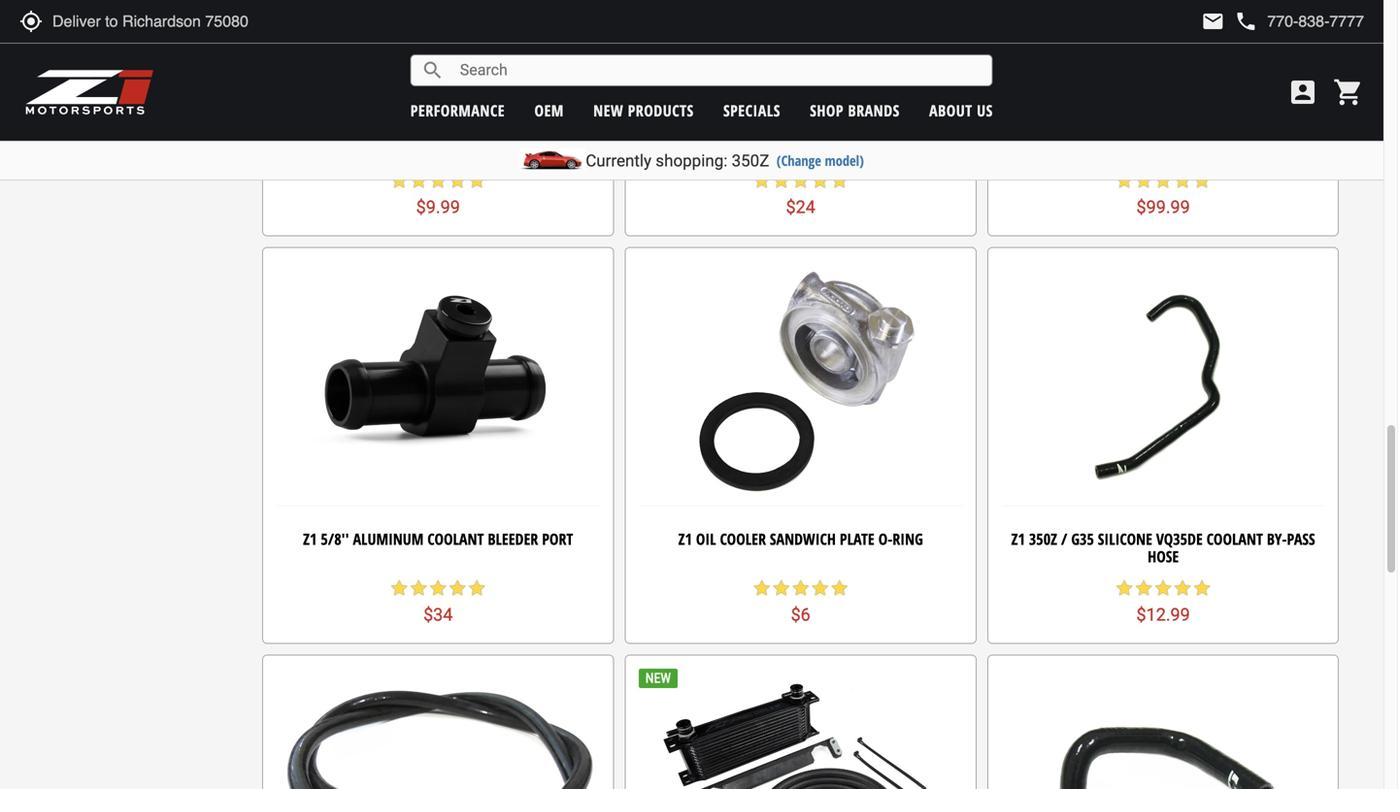 Task type: describe. For each thing, give the bounding box(es) containing it.
model)
[[825, 151, 864, 170]]

$99.99
[[1136, 197, 1190, 218]]

hoses inside z1 350z vq35de silicone expansion hoses (coolant overflow)
[[535, 121, 573, 142]]

shop brands link
[[810, 100, 900, 121]]

shopping_cart link
[[1328, 77, 1364, 108]]

350z for z1 350z / g35 silicone vq35de coolant by-pass hose
[[1029, 529, 1057, 550]]

mail
[[1201, 10, 1225, 33]]

star star star star star $12.99
[[1115, 579, 1212, 625]]

o-
[[878, 529, 893, 550]]

aluminum
[[353, 529, 424, 550]]

phone
[[1234, 10, 1258, 33]]

z1 for z1 oil cooler sandwich plate o-ring
[[678, 529, 692, 550]]

z1 for z1 5/8'' aluminum coolant bleeder port
[[303, 529, 317, 550]]

new products
[[593, 100, 694, 121]]

vq35de inside z1 350z vq35de silicone expansion hoses (coolant overflow)
[[353, 121, 400, 142]]

new
[[593, 100, 623, 121]]

(change
[[777, 151, 821, 170]]

adapter
[[848, 121, 902, 142]]

about us
[[929, 100, 993, 121]]

sandwich
[[770, 529, 836, 550]]

by-
[[1267, 529, 1287, 550]]

$24
[[786, 197, 815, 218]]

mail link
[[1201, 10, 1225, 33]]

/
[[1061, 529, 1067, 550]]

expansion
[[462, 121, 531, 142]]

my_location
[[19, 10, 43, 33]]

1 horizontal spatial radiator
[[1146, 121, 1207, 142]]

hose inside coolant temperature sensor adapter - upper radiator hose
[[817, 138, 848, 159]]

currently shopping: 350z (change model)
[[586, 151, 864, 170]]

z1 for z1 350z vq35de silicone expansion hoses (coolant overflow)
[[304, 121, 317, 142]]

port
[[542, 529, 573, 550]]

shop brands
[[810, 100, 900, 121]]

mail phone
[[1201, 10, 1258, 33]]

hose inside z1 350z / g35 silicone vq35de coolant by-pass hose
[[1148, 546, 1179, 567]]

account_box link
[[1283, 77, 1323, 108]]

$6
[[791, 605, 811, 625]]

coolant inside z1 350z / g35 silicone vq35de coolant by-pass hose
[[1207, 529, 1263, 550]]

5/8''
[[321, 529, 349, 550]]

specials
[[723, 100, 780, 121]]

products
[[628, 100, 694, 121]]

z1 350z vq35de silicone expansion hoses (coolant overflow)
[[304, 121, 573, 159]]

350z for z1 350z vq35de silicone expansion hoses (coolant overflow)
[[321, 121, 350, 142]]

oem
[[534, 100, 564, 121]]

shopping_cart
[[1333, 77, 1364, 108]]

star star star star star $99.99
[[1115, 171, 1212, 218]]

search
[[421, 59, 444, 82]]

shopping:
[[656, 151, 728, 170]]

$34
[[423, 605, 453, 625]]

z1 for z1 350z / g35 silicone vq35de coolant by-pass hose
[[1011, 529, 1025, 550]]



Task type: locate. For each thing, give the bounding box(es) containing it.
sensor
[[798, 121, 844, 142]]

2 hoses from the left
[[1271, 121, 1309, 142]]

z1 inside z1 350z / g35 silicone vq35de coolant by-pass hose
[[1011, 529, 1025, 550]]

hose
[[817, 138, 848, 159], [1148, 546, 1179, 567]]

350z left the (coolant in the left of the page
[[321, 121, 350, 142]]

z1 left oil
[[678, 529, 692, 550]]

z1 oil cooler sandwich plate o-ring
[[678, 529, 923, 550]]

0 vertical spatial vq35de
[[353, 121, 400, 142]]

0 vertical spatial hose
[[817, 138, 848, 159]]

silicone right hr
[[1088, 121, 1143, 142]]

star star star star star $34
[[390, 579, 487, 625]]

vq35de inside z1 350z / g35 silicone vq35de coolant by-pass hose
[[1156, 529, 1203, 550]]

hoses down account_box link
[[1271, 121, 1309, 142]]

star star star star star $24
[[752, 171, 849, 218]]

coolant
[[649, 121, 705, 142], [1211, 121, 1267, 142], [427, 529, 484, 550], [1207, 529, 1263, 550]]

overflow)
[[436, 138, 506, 159]]

hr
[[1068, 121, 1084, 142]]

silicone
[[404, 121, 458, 142], [1088, 121, 1143, 142], [1098, 529, 1152, 550]]

radiator
[[1146, 121, 1207, 142], [753, 138, 814, 159]]

z1 for z1 350z hr silicone radiator coolant hoses
[[1018, 121, 1032, 142]]

hoses
[[535, 121, 573, 142], [1271, 121, 1309, 142]]

z1 left the '/'
[[1011, 529, 1025, 550]]

350z down temperature
[[732, 151, 769, 170]]

1 horizontal spatial vq35de
[[1156, 529, 1203, 550]]

z1 motorsports logo image
[[24, 68, 155, 117]]

silicone for radiator
[[1088, 121, 1143, 142]]

z1 left hr
[[1018, 121, 1032, 142]]

0 horizontal spatial vq35de
[[353, 121, 400, 142]]

z1 5/8'' aluminum coolant bleeder port
[[303, 529, 573, 550]]

pass
[[1287, 529, 1315, 550]]

specials link
[[723, 100, 780, 121]]

us
[[977, 100, 993, 121]]

(change model) link
[[777, 151, 864, 170]]

z1 left the (coolant in the left of the page
[[304, 121, 317, 142]]

bleeder
[[488, 529, 538, 550]]

Search search field
[[444, 55, 992, 85]]

g35
[[1071, 529, 1094, 550]]

temperature
[[709, 121, 794, 142]]

0 horizontal spatial hose
[[817, 138, 848, 159]]

z1 inside z1 350z vq35de silicone expansion hoses (coolant overflow)
[[304, 121, 317, 142]]

cooler
[[720, 529, 766, 550]]

1 vertical spatial vq35de
[[1156, 529, 1203, 550]]

z1 350z / g35 silicone vq35de coolant by-pass hose
[[1011, 529, 1315, 567]]

brands
[[848, 100, 900, 121]]

350z left the '/'
[[1029, 529, 1057, 550]]

silicone inside z1 350z / g35 silicone vq35de coolant by-pass hose
[[1098, 529, 1152, 550]]

1 horizontal spatial hose
[[1148, 546, 1179, 567]]

oem link
[[534, 100, 564, 121]]

$12.99
[[1136, 605, 1190, 625]]

350z
[[321, 121, 350, 142], [1036, 121, 1064, 142], [732, 151, 769, 170], [1029, 529, 1057, 550]]

star star star star star $6
[[752, 579, 849, 625]]

currently
[[586, 151, 652, 170]]

z1 350z hr silicone radiator coolant hoses
[[1018, 121, 1309, 142]]

performance
[[410, 100, 505, 121]]

silicone for expansion
[[404, 121, 458, 142]]

350z inside z1 350z vq35de silicone expansion hoses (coolant overflow)
[[321, 121, 350, 142]]

z1
[[304, 121, 317, 142], [1018, 121, 1032, 142], [303, 529, 317, 550], [678, 529, 692, 550], [1011, 529, 1025, 550]]

-
[[906, 121, 911, 142]]

0 horizontal spatial hoses
[[535, 121, 573, 142]]

about
[[929, 100, 973, 121]]

1 horizontal spatial hoses
[[1271, 121, 1309, 142]]

shop
[[810, 100, 844, 121]]

star
[[390, 171, 409, 190], [409, 171, 428, 190], [428, 171, 448, 190], [448, 171, 467, 190], [467, 171, 487, 190], [752, 171, 772, 190], [772, 171, 791, 190], [791, 171, 810, 190], [810, 171, 830, 190], [830, 171, 849, 190], [1115, 171, 1134, 190], [1134, 171, 1154, 190], [1154, 171, 1173, 190], [1173, 171, 1192, 190], [1192, 171, 1212, 190], [390, 579, 409, 598], [409, 579, 428, 598], [428, 579, 448, 598], [448, 579, 467, 598], [467, 579, 487, 598], [752, 579, 772, 598], [772, 579, 791, 598], [791, 579, 810, 598], [810, 579, 830, 598], [830, 579, 849, 598], [1115, 579, 1134, 598], [1134, 579, 1154, 598], [1154, 579, 1173, 598], [1173, 579, 1192, 598], [1192, 579, 1212, 598]]

coolant temperature sensor adapter - upper radiator hose
[[649, 121, 952, 159]]

performance link
[[410, 100, 505, 121]]

350z inside z1 350z / g35 silicone vq35de coolant by-pass hose
[[1029, 529, 1057, 550]]

oil
[[696, 529, 716, 550]]

new products link
[[593, 100, 694, 121]]

vq35de
[[353, 121, 400, 142], [1156, 529, 1203, 550]]

(coolant
[[370, 138, 432, 159]]

silicone right 'g35'
[[1098, 529, 1152, 550]]

350z for z1 350z hr silicone radiator coolant hoses
[[1036, 121, 1064, 142]]

z1 left 5/8''
[[303, 529, 317, 550]]

1 hoses from the left
[[535, 121, 573, 142]]

silicone inside z1 350z vq35de silicone expansion hoses (coolant overflow)
[[404, 121, 458, 142]]

about us link
[[929, 100, 993, 121]]

coolant inside coolant temperature sensor adapter - upper radiator hose
[[649, 121, 705, 142]]

radiator inside coolant temperature sensor adapter - upper radiator hose
[[753, 138, 814, 159]]

350z left hr
[[1036, 121, 1064, 142]]

silicone down performance
[[404, 121, 458, 142]]

upper
[[914, 121, 952, 142]]

ring
[[893, 529, 923, 550]]

account_box
[[1287, 77, 1318, 108]]

$9.99
[[416, 197, 460, 218]]

plate
[[840, 529, 875, 550]]

0 horizontal spatial radiator
[[753, 138, 814, 159]]

hoses down oem
[[535, 121, 573, 142]]

star star star star star $9.99
[[390, 171, 487, 218]]

phone link
[[1234, 10, 1364, 33]]

1 vertical spatial hose
[[1148, 546, 1179, 567]]



Task type: vqa. For each thing, say whether or not it's contained in the screenshot.
the "about us"
yes



